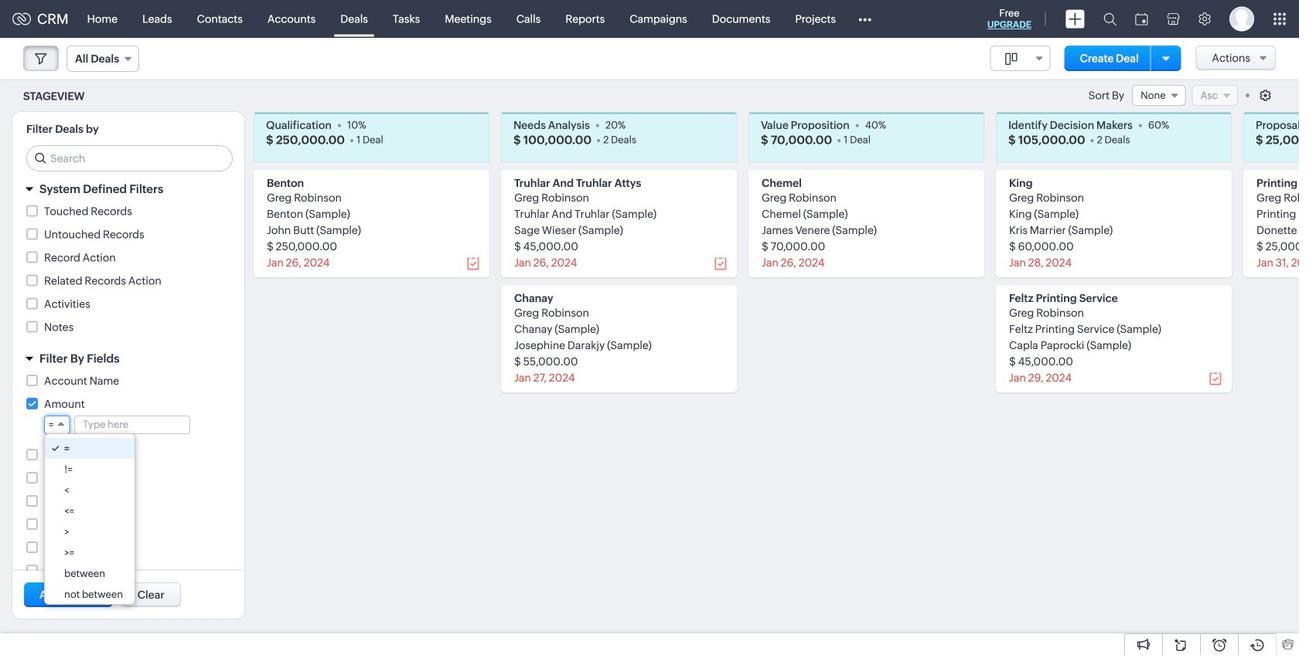 Task type: vqa. For each thing, say whether or not it's contained in the screenshot.
Calendar ICON
yes



Task type: describe. For each thing, give the bounding box(es) containing it.
1 option from the top
[[45, 439, 135, 459]]

Type here text field
[[75, 417, 190, 434]]

7 option from the top
[[45, 564, 135, 585]]

8 option from the top
[[45, 585, 135, 606]]

6 option from the top
[[45, 543, 135, 564]]

profile image
[[1230, 7, 1255, 31]]

search element
[[1095, 0, 1126, 38]]

2 option from the top
[[45, 459, 135, 480]]

5 option from the top
[[45, 522, 135, 543]]



Task type: locate. For each thing, give the bounding box(es) containing it.
list box
[[45, 435, 135, 606]]

Search text field
[[27, 146, 232, 171]]

None field
[[44, 416, 70, 435]]

4 option from the top
[[45, 501, 135, 522]]

create menu image
[[1066, 10, 1085, 28]]

3 option from the top
[[45, 480, 135, 501]]

profile element
[[1221, 0, 1264, 38]]

search image
[[1104, 12, 1117, 26]]

option
[[45, 439, 135, 459], [45, 459, 135, 480], [45, 480, 135, 501], [45, 501, 135, 522], [45, 522, 135, 543], [45, 543, 135, 564], [45, 564, 135, 585], [45, 585, 135, 606]]

calendar image
[[1136, 13, 1149, 25]]

logo image
[[12, 13, 31, 25]]

create menu element
[[1057, 0, 1095, 38]]



